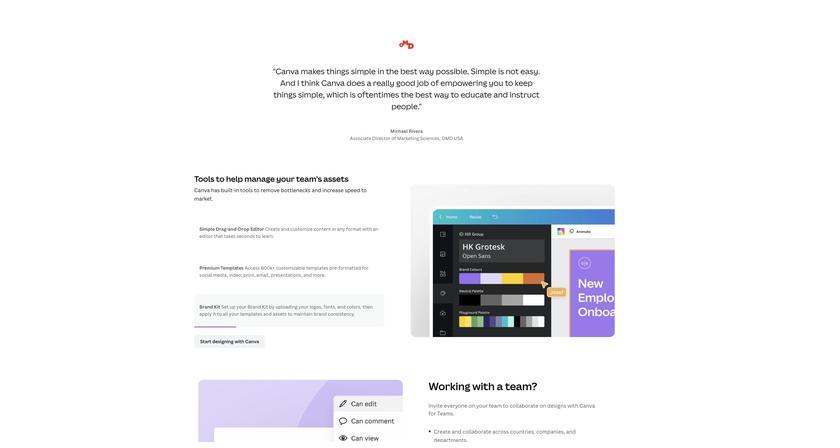 Task type: vqa. For each thing, say whether or not it's contained in the screenshot.
list
no



Task type: locate. For each thing, give the bounding box(es) containing it.
in inside "canva makes things simple in the best way possible. simple is not easy. and i think canva does a really good job of empowering you to keep things simple, which is oftentimes the best way to educate and instruct people."
[[378, 66, 384, 77]]

your up maintain
[[299, 304, 309, 310]]

0 horizontal spatial canva
[[194, 187, 210, 194]]

really
[[373, 78, 395, 88]]

more.
[[313, 272, 326, 279]]

0 horizontal spatial in
[[234, 187, 239, 194]]

good
[[396, 78, 415, 88]]

assets
[[324, 174, 349, 184], [273, 311, 287, 318]]

consistency.
[[328, 311, 355, 318]]

1 horizontal spatial canva
[[321, 78, 345, 88]]

create up learn.
[[265, 226, 280, 233]]

simple,
[[298, 89, 325, 100]]

built-
[[221, 187, 234, 194]]

0 horizontal spatial assets
[[273, 311, 287, 318]]

1 vertical spatial collaborate
[[463, 429, 491, 436]]

0 vertical spatial simple
[[471, 66, 497, 77]]

keep
[[515, 78, 533, 88]]

canva inside tools to help manage your team's assets canva has built-in tools to remove bottlenecks and increase speed to market.
[[194, 187, 210, 194]]

best down job
[[415, 89, 432, 100]]

bottlenecks
[[281, 187, 311, 194]]

0 horizontal spatial things
[[274, 89, 297, 100]]

educate
[[461, 89, 492, 100]]

assets inside set up your brand kit by uploading your logos, fonts, and colors, then apply it to all your templates and assets to maintain brand consistency.
[[273, 311, 287, 318]]

collaborate inside invite everyone on your team to collaborate on designs with canva for teams.
[[510, 403, 539, 410]]

1 vertical spatial is
[[350, 89, 356, 100]]

things down and on the top of the page
[[274, 89, 297, 100]]

customizable
[[276, 265, 305, 272]]

assets inside tools to help manage your team's assets canva has built-in tools to remove bottlenecks and increase speed to market.
[[324, 174, 349, 184]]

2 horizontal spatial canva
[[580, 403, 595, 410]]

0 horizontal spatial a
[[367, 78, 371, 88]]

invite
[[429, 403, 443, 410]]

1 horizontal spatial assets
[[324, 174, 349, 184]]

brand
[[200, 304, 213, 310], [248, 304, 261, 310]]

1 horizontal spatial brand
[[248, 304, 261, 310]]

and inside tools to help manage your team's assets canva has built-in tools to remove bottlenecks and increase speed to market.
[[312, 187, 321, 194]]

0 horizontal spatial of
[[392, 135, 396, 142]]

1 horizontal spatial create
[[434, 429, 451, 436]]

access 600k+ customizable templates pre-formatted for social media, video, print, email, presentations, and more.
[[200, 265, 369, 279]]

templates up the more.
[[306, 265, 328, 272]]

tools
[[240, 187, 253, 194]]

0 vertical spatial for
[[362, 265, 369, 272]]

0 vertical spatial assets
[[324, 174, 349, 184]]

1 vertical spatial a
[[497, 380, 503, 394]]

1 horizontal spatial simple
[[471, 66, 497, 77]]

in up really
[[378, 66, 384, 77]]

2 kit from the left
[[262, 304, 268, 310]]

1 vertical spatial in
[[234, 187, 239, 194]]

0 vertical spatial things
[[327, 66, 349, 77]]

1 horizontal spatial the
[[401, 89, 414, 100]]

1 vertical spatial things
[[274, 89, 297, 100]]

in left any
[[332, 226, 336, 233]]

for down invite
[[429, 411, 436, 418]]

content
[[314, 226, 331, 233]]

1 horizontal spatial a
[[497, 380, 503, 394]]

brand inside set up your brand kit by uploading your logos, fonts, and colors, then apply it to all your templates and assets to maintain brand consistency.
[[248, 304, 261, 310]]

for right formatted
[[362, 265, 369, 272]]

increase
[[323, 187, 344, 194]]

assets down uploading
[[273, 311, 287, 318]]

on left designs
[[540, 403, 546, 410]]

and up consistency.
[[337, 304, 346, 310]]

the
[[386, 66, 399, 77], [401, 89, 414, 100]]

canva
[[321, 78, 345, 88], [194, 187, 210, 194], [580, 403, 595, 410]]

with left an
[[362, 226, 372, 233]]

1 vertical spatial with
[[473, 380, 495, 394]]

1 vertical spatial create
[[434, 429, 451, 436]]

to down editor
[[256, 234, 261, 240]]

marketing
[[397, 135, 419, 142]]

michael rivera associate director of marketing sciences, omd usa
[[350, 128, 463, 142]]

to right team on the bottom of page
[[503, 403, 509, 410]]

a
[[367, 78, 371, 88], [497, 380, 503, 394]]

people."
[[392, 101, 422, 112]]

canva inside invite everyone on your team to collaborate on designs with canva for teams.
[[580, 403, 595, 410]]

all
[[223, 311, 228, 318]]

collaborate inside create and collaborate across countries, companies, and departments.
[[463, 429, 491, 436]]

create
[[265, 226, 280, 233], [434, 429, 451, 436]]

to
[[505, 78, 513, 88], [451, 89, 459, 100], [216, 174, 225, 184], [254, 187, 260, 194], [361, 187, 367, 194], [256, 234, 261, 240], [217, 311, 222, 318], [288, 311, 292, 318], [503, 403, 509, 410]]

templates
[[306, 265, 328, 272], [240, 311, 262, 318]]

create for simple drag-and-drop editor
[[265, 226, 280, 233]]

help
[[226, 174, 243, 184]]

0 horizontal spatial on
[[469, 403, 475, 410]]

and
[[494, 89, 508, 100], [312, 187, 321, 194], [281, 226, 289, 233], [304, 272, 312, 279], [337, 304, 346, 310], [263, 311, 272, 318], [452, 429, 461, 436], [566, 429, 576, 436]]

with right designs
[[568, 403, 578, 410]]

team's
[[296, 174, 322, 184]]

create up departments.
[[434, 429, 451, 436]]

team?
[[505, 380, 537, 394]]

the up the people."
[[401, 89, 414, 100]]

a up team on the bottom of page
[[497, 380, 503, 394]]

and left customize
[[281, 226, 289, 233]]

0 horizontal spatial for
[[362, 265, 369, 272]]

collaborate
[[510, 403, 539, 410], [463, 429, 491, 436]]

a down simple
[[367, 78, 371, 88]]

of down michael
[[392, 135, 396, 142]]

1 vertical spatial best
[[415, 89, 432, 100]]

1 horizontal spatial for
[[429, 411, 436, 418]]

to down "empowering"
[[451, 89, 459, 100]]

the up really
[[386, 66, 399, 77]]

0 vertical spatial in
[[378, 66, 384, 77]]

0 vertical spatial templates
[[306, 265, 328, 272]]

0 vertical spatial create
[[265, 226, 280, 233]]

best
[[401, 66, 418, 77], [415, 89, 432, 100]]

1 horizontal spatial of
[[431, 78, 439, 88]]

1 horizontal spatial with
[[473, 380, 495, 394]]

by
[[269, 304, 275, 310]]

your left team on the bottom of page
[[476, 403, 488, 410]]

0 horizontal spatial collaborate
[[463, 429, 491, 436]]

things up does
[[327, 66, 349, 77]]

in for things
[[378, 66, 384, 77]]

canva up market.
[[194, 187, 210, 194]]

simple
[[351, 66, 376, 77]]

way up job
[[419, 66, 434, 77]]

create inside the create and customize content in any format with an editor that takes seconds to learn.
[[265, 226, 280, 233]]

and down by
[[263, 311, 272, 318]]

2 vertical spatial with
[[568, 403, 578, 410]]

companies,
[[537, 429, 565, 436]]

1 vertical spatial canva
[[194, 187, 210, 194]]

brand left by
[[248, 304, 261, 310]]

with up team on the bottom of page
[[473, 380, 495, 394]]

your inside invite everyone on your team to collaborate on designs with canva for teams.
[[476, 403, 488, 410]]

create for invite everyone on your team to collaborate on designs with canva for teams.
[[434, 429, 451, 436]]

0 horizontal spatial brand
[[200, 304, 213, 310]]

print,
[[244, 272, 256, 279]]

canva up which
[[321, 78, 345, 88]]

is down does
[[350, 89, 356, 100]]

kit
[[214, 304, 220, 310], [262, 304, 268, 310]]

2 vertical spatial in
[[332, 226, 336, 233]]

2 horizontal spatial in
[[378, 66, 384, 77]]

simple drag-and-drop editor
[[200, 226, 264, 233]]

drag-
[[216, 226, 228, 233]]

remove
[[261, 187, 280, 194]]

1 horizontal spatial in
[[332, 226, 336, 233]]

2 brand from the left
[[248, 304, 261, 310]]

on right the everyone
[[469, 403, 475, 410]]

2 horizontal spatial with
[[568, 403, 578, 410]]

brand up apply
[[200, 304, 213, 310]]

and inside the create and customize content in any format with an editor that takes seconds to learn.
[[281, 226, 289, 233]]

0 vertical spatial with
[[362, 226, 372, 233]]

1 horizontal spatial templates
[[306, 265, 328, 272]]

1 vertical spatial templates
[[240, 311, 262, 318]]

of right job
[[431, 78, 439, 88]]

best up the 'good'
[[401, 66, 418, 77]]

in inside the create and customize content in any format with an editor that takes seconds to learn.
[[332, 226, 336, 233]]

speed
[[345, 187, 360, 194]]

simple up you
[[471, 66, 497, 77]]

i
[[297, 78, 299, 88]]

collaborate left across
[[463, 429, 491, 436]]

with inside invite everyone on your team to collaborate on designs with canva for teams.
[[568, 403, 578, 410]]

0 vertical spatial way
[[419, 66, 434, 77]]

1 vertical spatial assets
[[273, 311, 287, 318]]

0 horizontal spatial simple
[[200, 226, 215, 233]]

1 vertical spatial way
[[434, 89, 449, 100]]

0 vertical spatial is
[[498, 66, 504, 77]]

premium templates
[[200, 265, 245, 272]]

0 horizontal spatial with
[[362, 226, 372, 233]]

on
[[469, 403, 475, 410], [540, 403, 546, 410]]

0 vertical spatial canva
[[321, 78, 345, 88]]

1 horizontal spatial kit
[[262, 304, 268, 310]]

1 vertical spatial for
[[429, 411, 436, 418]]

omd image
[[400, 41, 414, 49]]

and down you
[[494, 89, 508, 100]]

1 on from the left
[[469, 403, 475, 410]]

canva right designs
[[580, 403, 595, 410]]

oftentimes
[[358, 89, 399, 100]]

tools
[[194, 174, 214, 184]]

1 vertical spatial simple
[[200, 226, 215, 233]]

to right it
[[217, 311, 222, 318]]

1 vertical spatial of
[[392, 135, 396, 142]]

and right companies,
[[566, 429, 576, 436]]

to right tools
[[254, 187, 260, 194]]

2 vertical spatial canva
[[580, 403, 595, 410]]

0 horizontal spatial create
[[265, 226, 280, 233]]

pre-
[[330, 265, 339, 272]]

with
[[362, 226, 372, 233], [473, 380, 495, 394], [568, 403, 578, 410]]

up
[[230, 304, 235, 310]]

create inside create and collaborate across countries, companies, and departments.
[[434, 429, 451, 436]]

0 vertical spatial the
[[386, 66, 399, 77]]

everyone
[[444, 403, 468, 410]]

things
[[327, 66, 349, 77], [274, 89, 297, 100]]

0 vertical spatial a
[[367, 78, 371, 88]]

kit up it
[[214, 304, 220, 310]]

editor
[[200, 234, 213, 240]]

associate
[[350, 135, 371, 142]]

market.
[[194, 195, 213, 202]]

0 horizontal spatial kit
[[214, 304, 220, 310]]

templates right all
[[240, 311, 262, 318]]

to down not
[[505, 78, 513, 88]]

1 horizontal spatial on
[[540, 403, 546, 410]]

collaborate down team?
[[510, 403, 539, 410]]

assets up increase
[[324, 174, 349, 184]]

a inside "canva makes things simple in the best way possible. simple is not easy. and i think canva does a really good job of empowering you to keep things simple, which is oftentimes the best way to educate and instruct people."
[[367, 78, 371, 88]]

and left the more.
[[304, 272, 312, 279]]

simple up editor
[[200, 226, 215, 233]]

your down up
[[229, 311, 239, 318]]

1 horizontal spatial collaborate
[[510, 403, 539, 410]]

to inside invite everyone on your team to collaborate on designs with canva for teams.
[[503, 403, 509, 410]]

way down "empowering"
[[434, 89, 449, 100]]

and down team's
[[312, 187, 321, 194]]

your up bottlenecks
[[276, 174, 295, 184]]

kit left by
[[262, 304, 268, 310]]

0 horizontal spatial is
[[350, 89, 356, 100]]

0 vertical spatial collaborate
[[510, 403, 539, 410]]

is left not
[[498, 66, 504, 77]]

colors,
[[347, 304, 362, 310]]

any
[[337, 226, 345, 233]]

is
[[498, 66, 504, 77], [350, 89, 356, 100]]

countries,
[[510, 429, 535, 436]]

in left tools
[[234, 187, 239, 194]]

simple
[[471, 66, 497, 77], [200, 226, 215, 233]]

1 horizontal spatial things
[[327, 66, 349, 77]]

0 horizontal spatial templates
[[240, 311, 262, 318]]

0 vertical spatial of
[[431, 78, 439, 88]]



Task type: describe. For each thing, give the bounding box(es) containing it.
instruct
[[510, 89, 540, 100]]

working with a team?
[[429, 380, 537, 394]]

easy.
[[521, 66, 540, 77]]

sciences,
[[420, 135, 441, 142]]

social
[[200, 272, 212, 279]]

working
[[429, 380, 470, 394]]

1 brand from the left
[[200, 304, 213, 310]]

email,
[[257, 272, 270, 279]]

in for customize
[[332, 226, 336, 233]]

and inside "canva makes things simple in the best way possible. simple is not easy. and i think canva does a really good job of empowering you to keep things simple, which is oftentimes the best way to educate and instruct people."
[[494, 89, 508, 100]]

manage
[[245, 174, 275, 184]]

to right speed
[[361, 187, 367, 194]]

2 on from the left
[[540, 403, 546, 410]]

invite everyone on your team to collaborate on designs with canva for teams.
[[429, 403, 595, 418]]

1 kit from the left
[[214, 304, 220, 310]]

which
[[327, 89, 348, 100]]

and up departments.
[[452, 429, 461, 436]]

makes
[[301, 66, 325, 77]]

"canva
[[273, 66, 299, 77]]

and
[[280, 78, 296, 88]]

director
[[372, 135, 391, 142]]

across
[[493, 429, 509, 436]]

for inside access 600k+ customizable templates pre-formatted for social media, video, print, email, presentations, and more.
[[362, 265, 369, 272]]

1 vertical spatial the
[[401, 89, 414, 100]]

does
[[347, 78, 365, 88]]

and inside access 600k+ customizable templates pre-formatted for social media, video, print, email, presentations, and more.
[[304, 272, 312, 279]]

apply
[[200, 311, 212, 318]]

to inside the create and customize content in any format with an editor that takes seconds to learn.
[[256, 234, 261, 240]]

0 horizontal spatial the
[[386, 66, 399, 77]]

your inside tools to help manage your team's assets canva has built-in tools to remove bottlenecks and increase speed to market.
[[276, 174, 295, 184]]

team
[[489, 403, 502, 410]]

premium
[[200, 265, 220, 272]]

that
[[214, 234, 223, 240]]

think
[[301, 78, 320, 88]]

brand kit
[[200, 304, 220, 310]]

then
[[363, 304, 373, 310]]

0 vertical spatial best
[[401, 66, 418, 77]]

learn.
[[262, 234, 274, 240]]

ui - brand kit image
[[411, 185, 615, 338]]

simple inside "canva makes things simple in the best way possible. simple is not easy. and i think canva does a really good job of empowering you to keep things simple, which is oftentimes the best way to educate and instruct people."
[[471, 66, 497, 77]]

editor
[[250, 226, 264, 233]]

to down uploading
[[288, 311, 292, 318]]

set
[[221, 304, 229, 310]]

customize
[[290, 226, 313, 233]]

for inside invite everyone on your team to collaborate on designs with canva for teams.
[[429, 411, 436, 418]]

tools to help manage your team's assets canva has built-in tools to remove bottlenecks and increase speed to market.
[[194, 174, 367, 202]]

teams.
[[437, 411, 455, 418]]

create and customize content in any format with an editor that takes seconds to learn.
[[200, 226, 378, 240]]

with inside the create and customize content in any format with an editor that takes seconds to learn.
[[362, 226, 372, 233]]

of inside michael rivera associate director of marketing sciences, omd usa
[[392, 135, 396, 142]]

in inside tools to help manage your team's assets canva has built-in tools to remove bottlenecks and increase speed to market.
[[234, 187, 239, 194]]

and-
[[228, 226, 238, 233]]

kit inside set up your brand kit by uploading your logos, fonts, and colors, then apply it to all your templates and assets to maintain brand consistency.
[[262, 304, 268, 310]]

formatted
[[339, 265, 361, 272]]

seconds
[[237, 234, 255, 240]]

drop
[[238, 226, 249, 233]]

your right up
[[237, 304, 247, 310]]

an
[[373, 226, 378, 233]]

"canva makes things simple in the best way possible. simple is not easy. and i think canva does a really good job of empowering you to keep things simple, which is oftentimes the best way to educate and instruct people."
[[273, 66, 540, 112]]

fonts,
[[324, 304, 336, 310]]

takes
[[224, 234, 236, 240]]

logos,
[[310, 304, 323, 310]]

set up your brand kit by uploading your logos, fonts, and colors, then apply it to all your templates and assets to maintain brand consistency.
[[200, 304, 373, 318]]

job
[[417, 78, 429, 88]]

departments.
[[434, 437, 468, 443]]

templates
[[221, 265, 244, 272]]

video,
[[229, 272, 242, 279]]

to up has
[[216, 174, 225, 184]]

omd
[[442, 135, 453, 142]]

1 horizontal spatial is
[[498, 66, 504, 77]]

not
[[506, 66, 519, 77]]

of inside "canva makes things simple in the best way possible. simple is not easy. and i think canva does a really good job of empowering you to keep things simple, which is oftentimes the best way to educate and instruct people."
[[431, 78, 439, 88]]

templates inside set up your brand kit by uploading your logos, fonts, and colors, then apply it to all your templates and assets to maintain brand consistency.
[[240, 311, 262, 318]]

has
[[211, 187, 220, 194]]

it
[[213, 311, 216, 318]]

create and collaborate across countries, companies, and departments.
[[434, 429, 576, 443]]

empowering
[[441, 78, 487, 88]]

brand
[[314, 311, 327, 318]]

presentations,
[[271, 272, 302, 279]]

templates inside access 600k+ customizable templates pre-formatted for social media, video, print, email, presentations, and more.
[[306, 265, 328, 272]]

canva inside "canva makes things simple in the best way possible. simple is not easy. and i think canva does a really good job of empowering you to keep things simple, which is oftentimes the best way to educate and instruct people."
[[321, 78, 345, 88]]

rivera
[[409, 128, 423, 134]]

michael
[[390, 128, 408, 134]]

you
[[489, 78, 503, 88]]

designs
[[547, 403, 566, 410]]

600k+
[[261, 265, 275, 272]]

format
[[346, 226, 361, 233]]

usa
[[454, 135, 463, 142]]

media,
[[213, 272, 228, 279]]

possible.
[[436, 66, 469, 77]]



